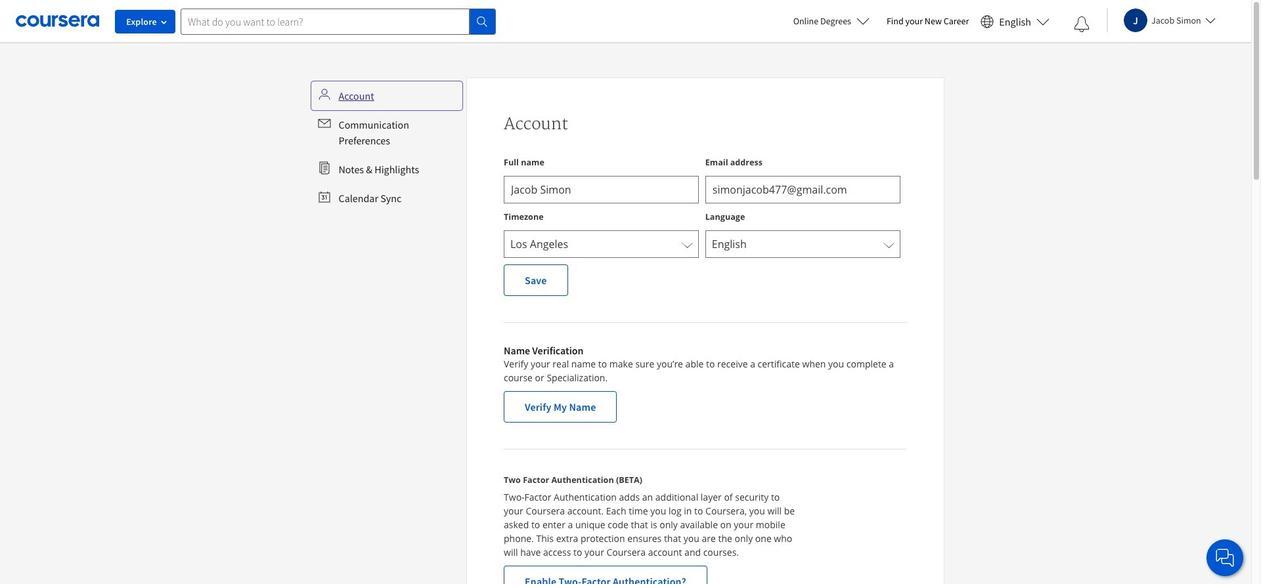 Task type: describe. For each thing, give the bounding box(es) containing it.
coursera image
[[16, 11, 99, 32]]



Task type: vqa. For each thing, say whether or not it's contained in the screenshot.
what do you want to learn? text field
yes



Task type: locate. For each thing, give the bounding box(es) containing it.
None search field
[[181, 8, 496, 34]]

What do you want to learn? text field
[[181, 8, 470, 34]]

None text field
[[705, 176, 900, 204]]

None text field
[[504, 176, 699, 204]]

menu
[[312, 83, 461, 212]]



